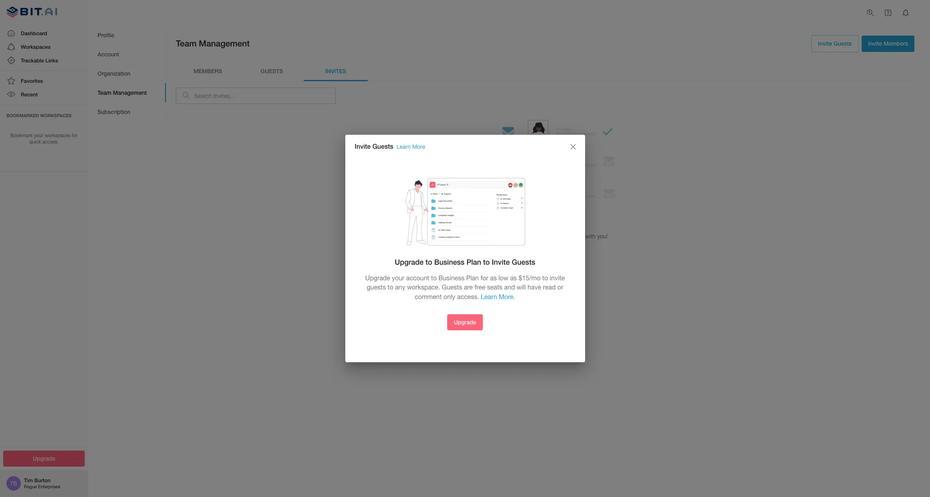 Task type: describe. For each thing, give the bounding box(es) containing it.
subscription
[[98, 108, 130, 115]]

0 horizontal spatial management
[[113, 89, 147, 96]]

upgrade inside the "upgrade your account to business plan for as low as $15/mo to invite guests to any workspace. guests are free seats and will have read or comment only access."
[[365, 274, 390, 282]]

links
[[45, 57, 58, 64]]

will
[[517, 284, 526, 291]]

tim burton rogue enterprises
[[24, 477, 60, 489]]

workspaces
[[40, 113, 72, 118]]

your inside bookmark your workspaces for quick access.
[[34, 133, 43, 138]]

access. inside bookmark your workspaces for quick access.
[[42, 139, 59, 145]]

plan inside the "upgrade your account to business plan for as low as $15/mo to invite guests to any workspace. guests are free seats and will have read or comment only access."
[[467, 274, 479, 282]]

invites
[[530, 218, 549, 225]]

only
[[444, 293, 456, 300]]

invites button
[[304, 62, 368, 81]]

to right members
[[550, 233, 555, 239]]

your for upgrade to business plan to invite guests
[[392, 274, 405, 282]]

bookmarked workspaces
[[6, 113, 72, 118]]

0 vertical spatial business
[[435, 258, 465, 266]]

rogue
[[24, 484, 37, 489]]

access. inside the "upgrade your account to business plan for as low as $15/mo to invite guests to any workspace. guests are free seats and will have read or comment only access."
[[457, 293, 479, 300]]

profile link
[[88, 26, 166, 45]]

invite for invite members
[[869, 40, 883, 47]]

upgrade down only
[[454, 319, 477, 325]]

read
[[543, 284, 556, 291]]

to up account in the bottom of the page
[[426, 258, 433, 266]]

2 as from the left
[[511, 274, 517, 282]]

account
[[98, 51, 119, 57]]

tab list containing profile
[[88, 26, 166, 122]]

workspaces
[[45, 133, 70, 138]]

guests inside the "upgrade your account to business plan for as low as $15/mo to invite guests to any workspace. guests are free seats and will have read or comment only access."
[[442, 284, 462, 291]]

to up read
[[543, 274, 548, 282]]

upgrade to business plan to invite guests
[[395, 258, 536, 266]]

to left the any
[[388, 284, 394, 291]]

or
[[558, 284, 564, 291]]

learn more link
[[397, 144, 425, 150]]

1 horizontal spatial team
[[176, 38, 197, 48]]

team
[[510, 233, 523, 239]]

invite your team members to collaborate with you!
[[483, 233, 608, 239]]

invite for invite guests learn more
[[355, 143, 371, 150]]

dashboard
[[21, 30, 47, 36]]

enterprises
[[38, 484, 60, 489]]

team management link
[[88, 83, 166, 102]]

low
[[499, 274, 509, 282]]

organization
[[98, 70, 130, 77]]

any
[[395, 284, 406, 291]]

1 as from the left
[[490, 274, 497, 282]]

team management inside 'tab list'
[[98, 89, 147, 96]]

favorites button
[[0, 74, 88, 88]]

found.
[[551, 218, 571, 225]]

guests inside button
[[834, 40, 852, 47]]

burton
[[34, 477, 51, 484]]

no invites found.
[[520, 218, 571, 225]]

bookmark
[[10, 133, 32, 138]]

tim
[[24, 477, 33, 484]]

tb
[[10, 480, 17, 487]]

for inside the "upgrade your account to business plan for as low as $15/mo to invite guests to any workspace. guests are free seats and will have read or comment only access."
[[481, 274, 489, 282]]

quick
[[29, 139, 41, 145]]

upgrade to business plan to invite guests dialog
[[345, 135, 585, 362]]

Search Invites... search field
[[194, 87, 336, 104]]

with
[[586, 233, 596, 239]]

favorites
[[21, 78, 43, 84]]



Task type: locate. For each thing, give the bounding box(es) containing it.
upgrade
[[395, 258, 424, 266], [365, 274, 390, 282], [454, 319, 477, 325], [33, 455, 55, 462]]

workspaces button
[[0, 40, 88, 54]]

for up free
[[481, 274, 489, 282]]

0 vertical spatial team
[[176, 38, 197, 48]]

1 horizontal spatial tab list
[[176, 62, 915, 81]]

upgrade button down only
[[448, 314, 483, 330]]

you!
[[598, 233, 608, 239]]

upgrade button up the burton
[[3, 451, 85, 467]]

guests button
[[240, 62, 304, 81]]

invite guests button
[[812, 35, 859, 52]]

$15/mo
[[519, 274, 541, 282]]

business up only
[[439, 274, 465, 282]]

invite members
[[869, 40, 909, 47]]

profile
[[98, 31, 114, 38]]

1 vertical spatial for
[[481, 274, 489, 282]]

recent
[[21, 91, 38, 98]]

1 vertical spatial your
[[498, 233, 509, 239]]

to
[[550, 233, 555, 239], [426, 258, 433, 266], [483, 258, 490, 266], [431, 274, 437, 282], [543, 274, 548, 282], [388, 284, 394, 291]]

your
[[34, 133, 43, 138], [498, 233, 509, 239], [392, 274, 405, 282]]

have
[[528, 284, 542, 291]]

0 vertical spatial team management
[[176, 38, 250, 48]]

your left team
[[498, 233, 509, 239]]

guests
[[261, 68, 283, 74]]

learn
[[397, 144, 411, 150], [481, 293, 497, 300]]

upgrade up guests
[[365, 274, 390, 282]]

as
[[490, 274, 497, 282], [511, 274, 517, 282]]

invite guests
[[819, 40, 852, 47]]

organization link
[[88, 64, 166, 83]]

1 vertical spatial learn
[[481, 293, 497, 300]]

more
[[413, 144, 425, 150]]

1 vertical spatial business
[[439, 274, 465, 282]]

access. down the are
[[457, 293, 479, 300]]

1 horizontal spatial upgrade button
[[448, 314, 483, 330]]

collaborate
[[556, 233, 584, 239]]

0 horizontal spatial team management
[[98, 89, 147, 96]]

1 horizontal spatial access.
[[457, 293, 479, 300]]

dashboard button
[[0, 26, 88, 40]]

invite inside button
[[869, 40, 883, 47]]

recent button
[[0, 88, 88, 101]]

1 vertical spatial management
[[113, 89, 147, 96]]

1 horizontal spatial for
[[481, 274, 489, 282]]

free
[[475, 284, 486, 291]]

0 vertical spatial access.
[[42, 139, 59, 145]]

more.
[[499, 293, 516, 300]]

invite for invite your team members to collaborate with you!
[[483, 233, 496, 239]]

1 horizontal spatial management
[[199, 38, 250, 48]]

trackable
[[21, 57, 44, 64]]

team management
[[176, 38, 250, 48], [98, 89, 147, 96]]

for inside bookmark your workspaces for quick access.
[[72, 133, 78, 138]]

invite for invite guests
[[819, 40, 833, 47]]

0 vertical spatial your
[[34, 133, 43, 138]]

upgrade button
[[448, 314, 483, 330], [3, 451, 85, 467]]

learn inside invite guests learn more
[[397, 144, 411, 150]]

comment
[[415, 293, 442, 300]]

to up free
[[483, 258, 490, 266]]

business up the "upgrade your account to business plan for as low as $15/mo to invite guests to any workspace. guests are free seats and will have read or comment only access."
[[435, 258, 465, 266]]

and
[[505, 284, 515, 291]]

0 horizontal spatial access.
[[42, 139, 59, 145]]

your for no invites found.
[[498, 233, 509, 239]]

invites
[[325, 68, 346, 74]]

workspace.
[[407, 284, 440, 291]]

2 vertical spatial your
[[392, 274, 405, 282]]

upgrade your account to business plan for as low as $15/mo to invite guests to any workspace. guests are free seats and will have read or comment only access.
[[365, 274, 565, 300]]

business inside the "upgrade your account to business plan for as low as $15/mo to invite guests to any workspace. guests are free seats and will have read or comment only access."
[[439, 274, 465, 282]]

members
[[884, 40, 909, 47]]

tab list
[[88, 26, 166, 122], [176, 62, 915, 81]]

invite
[[819, 40, 833, 47], [869, 40, 883, 47], [355, 143, 371, 150], [483, 233, 496, 239], [492, 258, 510, 266]]

0 horizontal spatial upgrade button
[[3, 451, 85, 467]]

upgrade button inside dialog
[[448, 314, 483, 330]]

invite members button
[[862, 36, 915, 52]]

0 horizontal spatial tab list
[[88, 26, 166, 122]]

team
[[176, 38, 197, 48], [98, 89, 111, 96]]

learn left more
[[397, 144, 411, 150]]

plan
[[467, 258, 481, 266], [467, 274, 479, 282]]

trackable links button
[[0, 54, 88, 67]]

members button
[[176, 62, 240, 81]]

0 vertical spatial for
[[72, 133, 78, 138]]

to up workspace.
[[431, 274, 437, 282]]

your up the any
[[392, 274, 405, 282]]

upgrade up the burton
[[33, 455, 55, 462]]

members
[[525, 233, 548, 239]]

0 vertical spatial management
[[199, 38, 250, 48]]

team management up members
[[176, 38, 250, 48]]

business
[[435, 258, 465, 266], [439, 274, 465, 282]]

account link
[[88, 45, 166, 64]]

2 horizontal spatial your
[[498, 233, 509, 239]]

team management down organization link
[[98, 89, 147, 96]]

learn more.
[[481, 293, 516, 300]]

1 vertical spatial plan
[[467, 274, 479, 282]]

1 horizontal spatial learn
[[481, 293, 497, 300]]

account
[[406, 274, 430, 282]]

your inside the "upgrade your account to business plan for as low as $15/mo to invite guests to any workspace. guests are free seats and will have read or comment only access."
[[392, 274, 405, 282]]

0 vertical spatial upgrade button
[[448, 314, 483, 330]]

bookmarked
[[6, 113, 39, 118]]

workspaces
[[21, 44, 51, 50]]

invite guests learn more
[[355, 143, 425, 150]]

management
[[199, 38, 250, 48], [113, 89, 147, 96]]

1 vertical spatial team
[[98, 89, 111, 96]]

bookmark your workspaces for quick access.
[[10, 133, 78, 145]]

for right the workspaces
[[72, 133, 78, 138]]

for
[[72, 133, 78, 138], [481, 274, 489, 282]]

management up members
[[199, 38, 250, 48]]

guests
[[367, 284, 386, 291]]

0 horizontal spatial as
[[490, 274, 497, 282]]

1 vertical spatial access.
[[457, 293, 479, 300]]

learn more. link
[[481, 293, 516, 300]]

1 vertical spatial upgrade button
[[3, 451, 85, 467]]

your up quick
[[34, 133, 43, 138]]

0 horizontal spatial team
[[98, 89, 111, 96]]

invite inside button
[[819, 40, 833, 47]]

access. down the workspaces
[[42, 139, 59, 145]]

no
[[520, 218, 528, 225]]

1 vertical spatial team management
[[98, 89, 147, 96]]

access.
[[42, 139, 59, 145], [457, 293, 479, 300]]

team up subscription
[[98, 89, 111, 96]]

guests
[[834, 40, 852, 47], [373, 143, 394, 150], [512, 258, 536, 266], [442, 284, 462, 291]]

members
[[194, 68, 222, 74]]

subscription link
[[88, 102, 166, 122]]

1 horizontal spatial as
[[511, 274, 517, 282]]

0 vertical spatial learn
[[397, 144, 411, 150]]

are
[[464, 284, 473, 291]]

as up seats
[[490, 274, 497, 282]]

upgrade up account in the bottom of the page
[[395, 258, 424, 266]]

management down organization link
[[113, 89, 147, 96]]

as right low
[[511, 274, 517, 282]]

team up members
[[176, 38, 197, 48]]

tab list containing members
[[176, 62, 915, 81]]

seats
[[487, 284, 503, 291]]

0 horizontal spatial for
[[72, 133, 78, 138]]

trackable links
[[21, 57, 58, 64]]

learn down seats
[[481, 293, 497, 300]]

1 horizontal spatial team management
[[176, 38, 250, 48]]

invite
[[550, 274, 565, 282]]

1 horizontal spatial your
[[392, 274, 405, 282]]

0 vertical spatial plan
[[467, 258, 481, 266]]

0 horizontal spatial your
[[34, 133, 43, 138]]

0 horizontal spatial learn
[[397, 144, 411, 150]]



Task type: vqa. For each thing, say whether or not it's contained in the screenshot.
your in Upgrade Your Account To Business Plan For As Low As $15/Mo To Invite Guests To Any Workspace. Guests Are Free Seats And Will Have Read Or Comment Only Access.
yes



